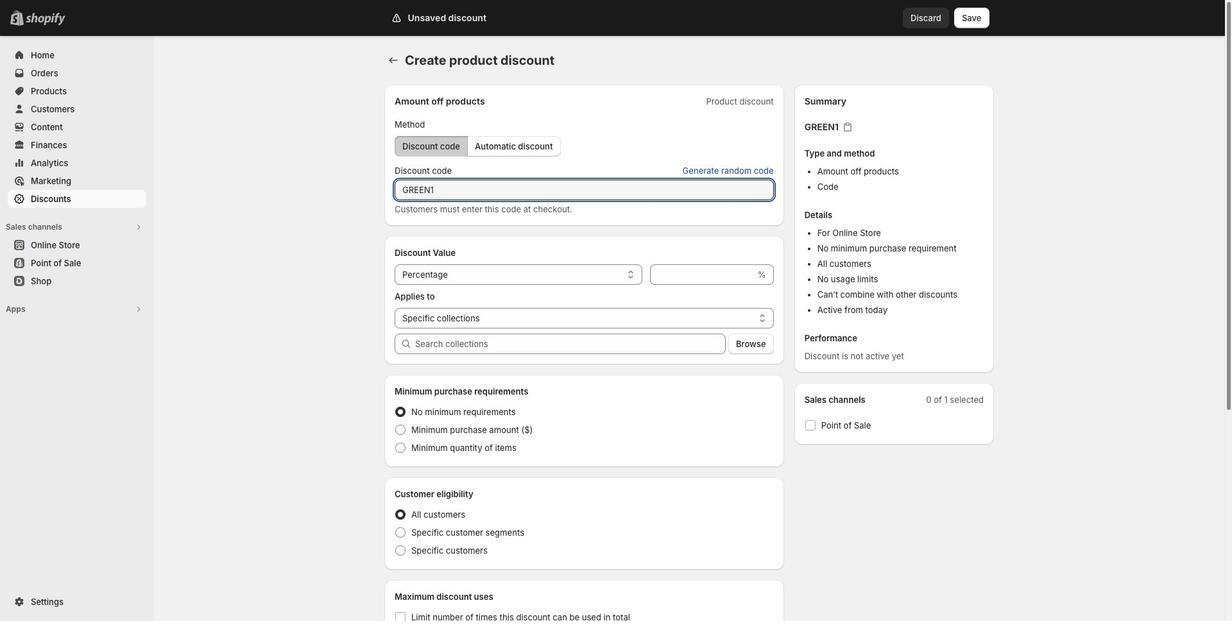 Task type: locate. For each thing, give the bounding box(es) containing it.
None text field
[[395, 180, 774, 200], [650, 265, 756, 285], [395, 180, 774, 200], [650, 265, 756, 285]]



Task type: describe. For each thing, give the bounding box(es) containing it.
Search collections text field
[[415, 334, 726, 354]]

shopify image
[[26, 13, 65, 26]]



Task type: vqa. For each thing, say whether or not it's contained in the screenshot.
text field
yes



